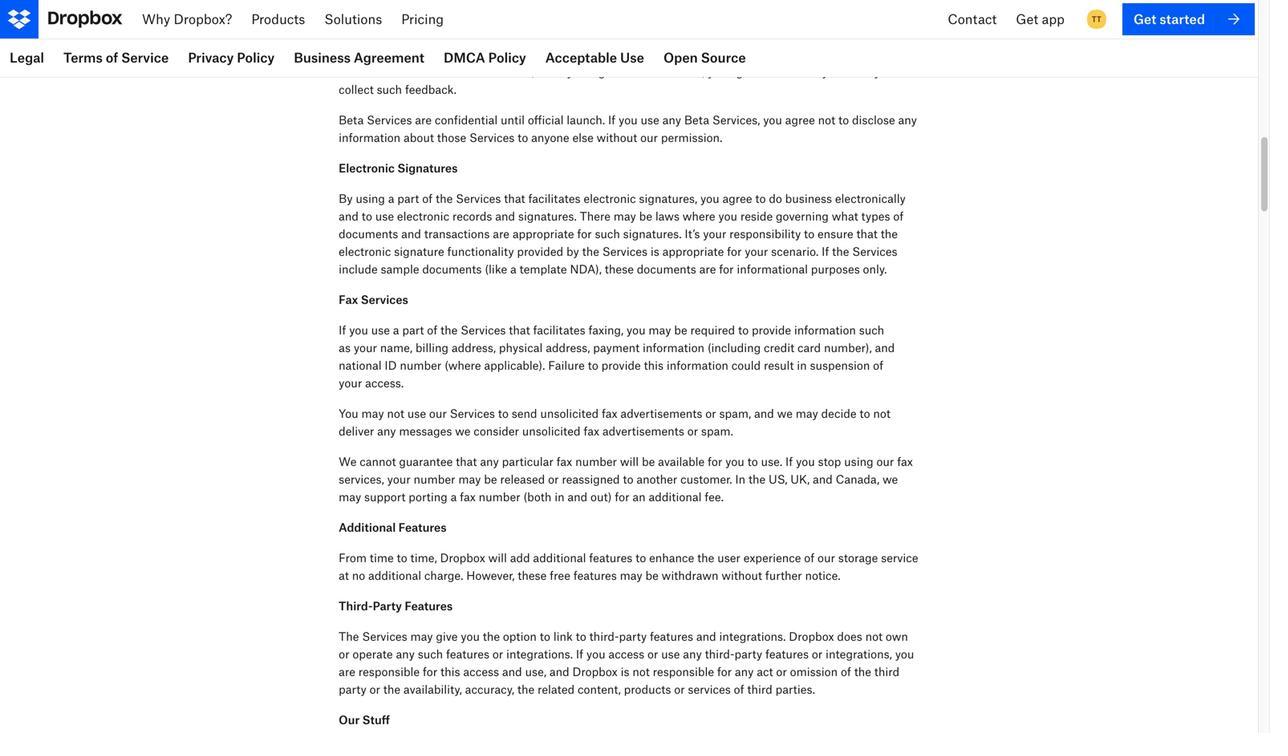 Task type: describe. For each thing, give the bounding box(es) containing it.
the up nda),
[[582, 245, 599, 258]]

any right the 'disclose'
[[898, 113, 917, 127]]

a inside we cannot guarantee that any particular fax number will be available for you to use. if you stop using our fax services, your number may be released or reassigned to another customer. in the us, uk, and canada, we may support porting a fax number (both in and out) for an additional fee.
[[451, 490, 457, 504]]

these inside from time to time, dropbox will add additional features to enhance the user experience of our storage service at no additional charge. however, these free features may be withdrawn without further notice.
[[518, 569, 547, 583]]

at
[[339, 569, 349, 583]]

records
[[452, 209, 492, 223]]

your right "it's"
[[703, 227, 727, 241]]

for down responsibility
[[727, 245, 742, 258]]

business agreement
[[294, 50, 424, 65]]

1 vertical spatial dropbox
[[789, 630, 834, 644]]

use inside if you use a part of the services that facilitates faxing, you may be required to provide information such as your name, billing address, physical address, payment information (including credit card number), and national id number (where applicable). failure to provide this information could result in suspension of your access.
[[371, 323, 390, 337]]

if inside if you use a part of the services that facilitates faxing, you may be required to provide information such as your name, billing address, physical address, payment information (including credit card number), and national id number (where applicable). failure to provide this information could result in suspension of your access.
[[339, 323, 346, 337]]

available inside we cannot guarantee that any particular fax number will be available for you to use. if you stop using our fax services, your number may be released or reassigned to another customer. in the us, uk, and canada, we may support porting a fax number (both in and out) for an additional fee.
[[658, 455, 705, 469]]

we down the result
[[777, 407, 793, 420]]

we down words
[[787, 65, 803, 79]]

agree inside the by using a part of the services that facilitates electronic signatures, you agree to do business electronically and to use electronic records and signatures. there may be laws where you reside governing what types of documents and transactions are appropriate for such signatures. it's your responsibility to ensure that the electronic signature functionality provided by the services is appropriate for your scenario. if the services include sample documents (like a template nda), these documents are for informational purposes only.
[[723, 192, 752, 205]]

that up provided
[[504, 192, 525, 205]]

be inside the "). beta services are labeled "alpha," "beta," "preview," "early access," or "evaluation" (or with words or phrases with similar meanings) and may not be as reliable as dropbox's other services. beta services are made available so that we can collect user feedback, and by using our beta services, you agree that we may contact you to collect such feedback.
[[506, 47, 519, 61]]

of inside terms of service link
[[106, 50, 118, 65]]

why dropbox?
[[142, 11, 232, 27]]

services up similar
[[339, 30, 384, 43]]

evaluating
[[722, 12, 777, 26]]

to up consider
[[498, 407, 509, 420]]

we sometimes release products and features that we're still testing and evaluating ("
[[339, 12, 789, 26]]

informational
[[737, 262, 808, 276]]

services, inside the "). beta services are labeled "alpha," "beta," "preview," "early access," or "evaluation" (or with words or phrases with similar meanings) and may not be as reliable as dropbox's other services. beta services are made available so that we can collect user feedback, and by using our beta services, you agree that we may contact you to collect such feedback.
[[657, 65, 705, 79]]

acceptable
[[545, 50, 617, 65]]

the inside from time to time, dropbox will add additional features to enhance the user experience of our storage service at no additional charge. however, these free features may be withdrawn without further notice.
[[697, 551, 715, 565]]

services, inside beta services are confidential until official launch. if you use any beta services, you agree not to disclose any information about those services to anyone else without our permission.
[[712, 113, 760, 127]]

responsibility
[[730, 227, 801, 241]]

the down integrations,
[[854, 665, 871, 679]]

your down responsibility
[[745, 245, 768, 258]]

you up the where
[[701, 192, 720, 205]]

may up deliver
[[362, 407, 384, 420]]

to inside the "). beta services are labeled "alpha," "beta," "preview," "early access," or "evaluation" (or with words or phrases with similar meanings) and may not be as reliable as dropbox's other services. beta services are made available so that we can collect user feedback, and by using our beta services, you agree that we may contact you to collect such feedback.
[[897, 65, 907, 79]]

to up an
[[623, 473, 634, 486]]

so
[[339, 65, 351, 79]]

to left link
[[540, 630, 550, 644]]

permission.
[[661, 131, 723, 144]]

(where
[[445, 359, 481, 372]]

be inside if you use a part of the services that facilitates faxing, you may be required to provide information such as your name, billing address, physical address, payment information (including credit card number), and national id number (where applicable). failure to provide this information could result in suspension of your access.
[[674, 323, 687, 337]]

our inside beta services are confidential until official launch. if you use any beta services, you agree not to disclose any information about those services to anyone else without our permission.
[[640, 131, 658, 144]]

a right (like
[[510, 262, 517, 276]]

electronic
[[339, 161, 395, 175]]

disclose
[[852, 113, 895, 127]]

canada,
[[836, 473, 880, 486]]

launch.
[[567, 113, 605, 127]]

use.
[[761, 455, 783, 469]]

0 horizontal spatial additional
[[368, 569, 421, 583]]

you down services.
[[708, 65, 727, 79]]

the down types
[[881, 227, 898, 241]]

for up services
[[717, 665, 732, 679]]

1 responsible from the left
[[358, 665, 420, 679]]

our stuff
[[339, 713, 390, 727]]

similar
[[339, 47, 375, 61]]

that down similar
[[354, 65, 375, 79]]

decide
[[821, 407, 857, 420]]

release
[[421, 12, 459, 26]]

cannot
[[360, 455, 396, 469]]

0 vertical spatial electronic
[[584, 192, 636, 205]]

deliver
[[339, 425, 374, 438]]

1 vertical spatial unsolicited
[[522, 425, 581, 438]]

beta down (or
[[729, 47, 754, 61]]

of right services
[[734, 683, 744, 697]]

services inside you may not use our services to send unsolicited fax advertisements or spam, and we may decide to not deliver any messages we consider unsolicited fax advertisements or spam.
[[450, 407, 495, 420]]

0 vertical spatial integrations.
[[719, 630, 786, 644]]

that up "early
[[582, 12, 603, 26]]

the inside we cannot guarantee that any particular fax number will be available for you to use. if you stop using our fax services, your number may be released or reassigned to another customer. in the us, uk, and canada, we may support porting a fax number (both in and out) for an additional fee.
[[749, 473, 766, 486]]

dropbox inside from time to time, dropbox will add additional features to enhance the user experience of our storage service at no additional charge. however, these free features may be withdrawn without further notice.
[[440, 551, 485, 565]]

acceptable use link
[[536, 39, 654, 77]]

1 horizontal spatial third-
[[705, 648, 735, 661]]

access.
[[365, 376, 404, 390]]

to right decide
[[860, 407, 870, 420]]

any right operate
[[396, 648, 415, 661]]

for down the there in the top of the page
[[577, 227, 592, 241]]

free
[[550, 569, 570, 583]]

1 vertical spatial advertisements
[[603, 425, 684, 438]]

applicable).
[[484, 359, 545, 372]]

agree inside beta services are confidential until official launch. if you use any beta services, you agree not to disclose any information about those services to anyone else without our permission.
[[785, 113, 815, 127]]

use inside you may not use our services to send unsolicited fax advertisements or spam, and we may decide to not deliver any messages we consider unsolicited fax advertisements or spam.
[[407, 407, 426, 420]]

your down national
[[339, 376, 362, 390]]

are down sometimes
[[387, 30, 404, 43]]

reassigned
[[562, 473, 620, 486]]

or inside we cannot guarantee that any particular fax number will be available for you to use. if you stop using our fax services, your number may be released or reassigned to another customer. in the us, uk, and canada, we may support porting a fax number (both in and out) for an additional fee.
[[548, 473, 559, 486]]

").
[[865, 12, 875, 26]]

(including
[[708, 341, 761, 355]]

additional inside we cannot guarantee that any particular fax number will be available for you to use. if you stop using our fax services, your number may be released or reassigned to another customer. in the us, uk, and canada, we may support porting a fax number (both in and out) for an additional fee.
[[649, 490, 702, 504]]

out)
[[591, 490, 612, 504]]

features up "preview,"
[[535, 12, 579, 26]]

part inside if you use a part of the services that facilitates faxing, you may be required to provide information such as your name, billing address, physical address, payment information (including credit card number), and national id number (where applicable). failure to provide this information could result in suspension of your access.
[[402, 323, 424, 337]]

features left enhance
[[589, 551, 633, 565]]

the services may give you the option to link to third-party features and integrations. dropbox does not own or operate any such features or integrations.  if you access or use any third-party features or integrations, you are responsible for this access and use, and dropbox is not responsible for any act or omission of the third party or the availability, accuracy, the related content, products or services of third parties.
[[339, 630, 914, 697]]

2 vertical spatial dropbox
[[573, 665, 618, 679]]

privacy policy link
[[178, 39, 284, 77]]

acceptable use
[[545, 50, 644, 65]]

service
[[121, 50, 169, 65]]

0 horizontal spatial party
[[339, 683, 367, 697]]

stop
[[818, 455, 841, 469]]

may inside the by using a part of the services that facilitates electronic signatures, you agree to do business electronically and to use electronic records and signatures. there may be laws where you reside governing what types of documents and transactions are appropriate for such signatures. it's your responsibility to ensure that the electronic signature functionality provided by the services is appropriate for your scenario. if the services include sample documents (like a template nda), these documents are for informational purposes only.
[[614, 209, 636, 223]]

policy for dmca policy
[[488, 50, 526, 65]]

and down reassigned
[[568, 490, 588, 504]]

our inside you may not use our services to send unsolicited fax advertisements or spam, and we may decide to not deliver any messages we consider unsolicited fax advertisements or spam.
[[429, 407, 447, 420]]

signatures,
[[639, 192, 697, 205]]

to right time on the bottom left of page
[[397, 551, 407, 565]]

services down sample
[[361, 293, 408, 307]]

to left 'do' on the top right of page
[[755, 192, 766, 205]]

feedback,
[[483, 65, 534, 79]]

of inside from time to time, dropbox will add additional features to enhance the user experience of our storage service at no additional charge. however, these free features may be withdrawn without further notice.
[[804, 551, 815, 565]]

get app button
[[1007, 0, 1074, 39]]

you right launch. on the top of the page
[[619, 113, 638, 127]]

may inside if you use a part of the services that facilitates faxing, you may be required to provide information such as your name, billing address, physical address, payment information (including credit card number), and national id number (where applicable). failure to provide this information could result in suspension of your access.
[[649, 323, 671, 337]]

number down released
[[479, 490, 520, 504]]

still
[[637, 12, 656, 26]]

for up availability,
[[423, 665, 438, 679]]

you up payment
[[627, 323, 646, 337]]

services down until
[[469, 131, 515, 144]]

availability,
[[404, 683, 462, 697]]

features down give on the bottom of page
[[446, 648, 490, 661]]

number up porting
[[414, 473, 455, 486]]

signatures
[[398, 161, 458, 175]]

get started link
[[1123, 3, 1255, 35]]

sample
[[381, 262, 419, 276]]

services
[[688, 683, 731, 697]]

and left use,
[[502, 665, 522, 679]]

services up the only.
[[852, 245, 898, 258]]

1 horizontal spatial as
[[522, 47, 534, 61]]

legal link
[[0, 39, 54, 77]]

do
[[769, 192, 782, 205]]

this for provide
[[644, 359, 664, 372]]

may down made
[[806, 65, 828, 79]]

0 vertical spatial provide
[[752, 323, 791, 337]]

use inside beta services are confidential until official launch. if you use any beta services, you agree not to disclose any information about those services to anyone else without our permission.
[[641, 113, 659, 127]]

functionality
[[447, 245, 514, 258]]

not inside beta services are confidential until official launch. if you use any beta services, you agree not to disclose any information about those services to anyone else without our permission.
[[818, 113, 836, 127]]

not inside the "). beta services are labeled "alpha," "beta," "preview," "early access," or "evaluation" (or with words or phrases with similar meanings) and may not be as reliable as dropbox's other services. beta services are made available so that we can collect user feedback, and by using our beta services, you agree that we may contact you to collect such feedback.
[[486, 47, 503, 61]]

features down withdrawn on the right
[[650, 630, 693, 644]]

1 vertical spatial provide
[[602, 359, 641, 372]]

using inside we cannot guarantee that any particular fax number will be available for you to use. if you stop using our fax services, your number may be released or reassigned to another customer. in the us, uk, and canada, we may support porting a fax number (both in and out) for an additional fee.
[[844, 455, 874, 469]]

and down stop
[[813, 473, 833, 486]]

in
[[735, 473, 746, 486]]

is inside the by using a part of the services that facilitates electronic signatures, you agree to do business electronically and to use electronic records and signatures. there may be laws where you reside governing what types of documents and transactions are appropriate for such signatures. it's your responsibility to ensure that the electronic signature functionality provided by the services is appropriate for your scenario. if the services include sample documents (like a template nda), these documents are for informational purposes only.
[[651, 245, 659, 258]]

beta right ").
[[878, 12, 903, 26]]

without inside from time to time, dropbox will add additional features to enhance the user experience of our storage service at no additional charge. however, these free features may be withdrawn without further notice.
[[722, 569, 762, 583]]

are inside beta services are confidential until official launch. if you use any beta services, you agree not to disclose any information about those services to anyone else without our permission.
[[415, 113, 432, 127]]

services down words
[[757, 47, 803, 61]]

act
[[757, 665, 773, 679]]

operate
[[353, 648, 393, 661]]

0 horizontal spatial documents
[[339, 227, 398, 241]]

an
[[633, 490, 646, 504]]

we inside we cannot guarantee that any particular fax number will be available for you to use. if you stop using our fax services, your number may be released or reassigned to another customer. in the us, uk, and canada, we may support porting a fax number (both in and out) for an additional fee.
[[883, 473, 898, 486]]

using inside the "). beta services are labeled "alpha," "beta," "preview," "early access," or "evaluation" (or with words or phrases with similar meanings) and may not be as reliable as dropbox's other services. beta services are made available so that we can collect user feedback, and by using our beta services, you agree that we may contact you to collect such feedback.
[[576, 65, 605, 79]]

"early
[[585, 30, 615, 43]]

get for get app
[[1016, 11, 1039, 27]]

id
[[385, 359, 397, 372]]

beta down dropbox's
[[629, 65, 654, 79]]

in inside we cannot guarantee that any particular fax number will be available for you to use. if you stop using our fax services, your number may be released or reassigned to another customer. in the us, uk, and canada, we may support porting a fax number (both in and out) for an additional fee.
[[555, 490, 565, 504]]

the down ensure
[[832, 245, 849, 258]]

(like
[[485, 262, 507, 276]]

0 vertical spatial appropriate
[[513, 227, 574, 241]]

electronically
[[835, 192, 906, 205]]

business
[[294, 50, 351, 65]]

are up functionality
[[493, 227, 510, 241]]

beta services are confidential until official launch. if you use any beta services, you agree not to disclose any information about those services to anyone else without our permission.
[[339, 113, 917, 144]]

provided
[[517, 245, 563, 258]]

to left the 'disclose'
[[839, 113, 849, 127]]

of right suspension
[[873, 359, 884, 372]]

services up records
[[456, 192, 501, 205]]

the up stuff
[[383, 683, 401, 697]]

number up reassigned
[[575, 455, 617, 469]]

else
[[573, 131, 594, 144]]

to down until
[[518, 131, 528, 144]]

solutions
[[324, 11, 382, 27]]

business
[[785, 192, 832, 205]]

service
[[881, 551, 918, 565]]

dmca
[[444, 50, 485, 65]]

to left use.
[[748, 455, 758, 469]]

dropbox's
[[594, 47, 647, 61]]

to down electronic
[[362, 209, 372, 223]]

may left decide
[[796, 407, 818, 420]]

of up billing
[[427, 323, 438, 337]]

1 horizontal spatial party
[[619, 630, 647, 644]]

you up in
[[726, 455, 745, 469]]

to right link
[[576, 630, 586, 644]]

content,
[[578, 683, 621, 697]]

if inside the by using a part of the services that facilitates electronic signatures, you agree to do business electronically and to use electronic records and signatures. there may be laws where you reside governing what types of documents and transactions are appropriate for such signatures. it's your responsibility to ensure that the electronic signature functionality provided by the services is appropriate for your scenario. if the services include sample documents (like a template nda), these documents are for informational purposes only.
[[822, 245, 829, 258]]

contact
[[948, 11, 997, 27]]

national
[[339, 359, 382, 372]]

confidential
[[435, 113, 498, 127]]

are down "it's"
[[699, 262, 716, 276]]

third-
[[339, 599, 373, 613]]

agree inside the "). beta services are labeled "alpha," "beta," "preview," "early access," or "evaluation" (or with words or phrases with similar meanings) and may not be as reliable as dropbox's other services. beta services are made available so that we can collect user feedback, and by using our beta services, you agree that we may contact you to collect such feedback.
[[730, 65, 760, 79]]

you left reside
[[719, 209, 738, 223]]

and down labeled in the left of the page
[[437, 47, 457, 61]]

are down words
[[806, 47, 822, 61]]

"alpha,"
[[448, 30, 489, 43]]

may left released
[[458, 473, 481, 486]]

the left option
[[483, 630, 500, 644]]

and down by
[[339, 209, 359, 223]]

use inside the services may give you the option to link to third-party features and integrations. dropbox does not own or operate any such features or integrations.  if you access or use any third-party features or integrations, you are responsible for this access and use, and dropbox is not responsible for any act or omission of the third party or the availability, accuracy, the related content, products or services of third parties.
[[661, 648, 680, 661]]

official
[[528, 113, 564, 127]]

any up services
[[683, 648, 702, 661]]

we left can
[[378, 65, 394, 79]]

1 horizontal spatial additional
[[533, 551, 586, 565]]

may down services,
[[339, 490, 361, 504]]

2 horizontal spatial as
[[579, 47, 591, 61]]

services.
[[681, 47, 726, 61]]

and up services
[[696, 630, 716, 644]]

0 vertical spatial access
[[609, 648, 644, 661]]

be up another
[[642, 455, 655, 469]]

support
[[364, 490, 406, 504]]

third-party features
[[339, 599, 453, 613]]

further
[[765, 569, 802, 583]]

other
[[650, 47, 678, 61]]

our inside the "). beta services are labeled "alpha," "beta," "preview," "early access," or "evaluation" (or with words or phrases with similar meanings) and may not be as reliable as dropbox's other services. beta services are made available so that we can collect user feedback, and by using our beta services, you agree that we may contact you to collect such feedback.
[[608, 65, 626, 79]]

beta down so at the top left of page
[[339, 113, 364, 127]]

accuracy,
[[465, 683, 514, 697]]

if inside beta services are confidential until official launch. if you use any beta services, you agree not to disclose any information about those services to anyone else without our permission.
[[608, 113, 616, 127]]

you
[[339, 407, 358, 420]]

2 address, from the left
[[546, 341, 590, 355]]

0 vertical spatial third-
[[589, 630, 619, 644]]

for left informational
[[719, 262, 734, 276]]

policy for privacy policy
[[237, 50, 275, 65]]

that down types
[[857, 227, 878, 241]]

the
[[339, 630, 359, 644]]

facilitates inside the by using a part of the services that facilitates electronic signatures, you agree to do business electronically and to use electronic records and signatures. there may be laws where you reside governing what types of documents and transactions are appropriate for such signatures. it's your responsibility to ensure that the electronic signature functionality provided by the services is appropriate for your scenario. if the services include sample documents (like a template nda), these documents are for informational purposes only.
[[528, 192, 581, 205]]

as inside if you use a part of the services that facilitates faxing, you may be required to provide information such as your name, billing address, physical address, payment information (including credit card number), and national id number (where applicable). failure to provide this information could result in suspension of your access.
[[339, 341, 351, 355]]

0 vertical spatial advertisements
[[621, 407, 703, 420]]

sometimes
[[360, 12, 418, 26]]

to left enhance
[[636, 551, 646, 565]]

the inside if you use a part of the services that facilitates faxing, you may be required to provide information such as your name, billing address, physical address, payment information (including credit card number), and national id number (where applicable). failure to provide this information could result in suspension of your access.
[[441, 323, 458, 337]]

products inside the services may give you the option to link to third-party features and integrations. dropbox does not own or operate any such features or integrations.  if you access or use any third-party features or integrations, you are responsible for this access and use, and dropbox is not responsible for any act or omission of the third party or the availability, accuracy, the related content, products or services of third parties.
[[624, 683, 671, 697]]

number inside if you use a part of the services that facilitates faxing, you may be required to provide information such as your name, billing address, physical address, payment information (including credit card number), and national id number (where applicable). failure to provide this information could result in suspension of your access.
[[400, 359, 442, 372]]

of down integrations,
[[841, 665, 851, 679]]

if inside the services may give you the option to link to third-party features and integrations. dropbox does not own or operate any such features or integrations.  if you access or use any third-party features or integrations, you are responsible for this access and use, and dropbox is not responsible for any act or omission of the third party or the availability, accuracy, the related content, products or services of third parties.
[[576, 648, 583, 661]]

enhance
[[649, 551, 694, 565]]

you down own
[[895, 648, 914, 661]]

will inside from time to time, dropbox will add additional features to enhance the user experience of our storage service at no additional charge. however, these free features may be withdrawn without further notice.
[[488, 551, 507, 565]]



Task type: vqa. For each thing, say whether or not it's contained in the screenshot.
APPS
no



Task type: locate. For each thing, give the bounding box(es) containing it.
any inside we cannot guarantee that any particular fax number will be available for you to use. if you stop using our fax services, your number may be released or reassigned to another customer. in the us, uk, and canada, we may support porting a fax number (both in and out) for an additional fee.
[[480, 455, 499, 469]]

1 vertical spatial services,
[[712, 113, 760, 127]]

the
[[436, 192, 453, 205], [881, 227, 898, 241], [582, 245, 599, 258], [832, 245, 849, 258], [441, 323, 458, 337], [749, 473, 766, 486], [697, 551, 715, 565], [483, 630, 500, 644], [854, 665, 871, 679], [383, 683, 401, 697], [518, 683, 535, 697]]

0 horizontal spatial user
[[457, 65, 480, 79]]

and up "beta,"
[[512, 12, 532, 26]]

0 horizontal spatial get
[[1016, 11, 1039, 27]]

0 vertical spatial user
[[457, 65, 480, 79]]

1 horizontal spatial collect
[[419, 65, 454, 79]]

words
[[787, 30, 820, 43]]

that inside if you use a part of the services that facilitates faxing, you may be required to provide information such as your name, billing address, physical address, payment information (including credit card number), and national id number (where applicable). failure to provide this information could result in suspension of your access.
[[509, 323, 530, 337]]

such inside the services may give you the option to link to third-party features and integrations. dropbox does not own or operate any such features or integrations.  if you access or use any third-party features or integrations, you are responsible for this access and use, and dropbox is not responsible for any act or omission of the third party or the availability, accuracy, the related content, products or services of third parties.
[[418, 648, 443, 661]]

0 vertical spatial in
[[797, 359, 807, 372]]

0 vertical spatial services,
[[657, 65, 705, 79]]

such inside the by using a part of the services that facilitates electronic signatures, you agree to do business electronically and to use electronic records and signatures. there may be laws where you reside governing what types of documents and transactions are appropriate for such signatures. it's your responsibility to ensure that the electronic signature functionality provided by the services is appropriate for your scenario. if the services include sample documents (like a template nda), these documents are for informational purposes only.
[[595, 227, 620, 241]]

services inside if you use a part of the services that facilitates faxing, you may be required to provide information such as your name, billing address, physical address, payment information (including credit card number), and national id number (where applicable). failure to provide this information could result in suspension of your access.
[[461, 323, 506, 337]]

with
[[761, 30, 784, 43], [881, 30, 905, 43]]

products up the "alpha,"
[[462, 12, 509, 26]]

we for we cannot guarantee that any particular fax number will be available for you to use. if you stop using our fax services, your number may be released or reassigned to another customer. in the us, uk, and canada, we may support porting a fax number (both in and out) for an additional fee.
[[339, 455, 357, 469]]

if down fax at the left top
[[339, 323, 346, 337]]

third- up services
[[705, 648, 735, 661]]

if inside we cannot guarantee that any particular fax number will be available for you to use. if you stop using our fax services, your number may be released or reassigned to another customer. in the us, uk, and canada, we may support porting a fax number (both in and out) for an additional fee.
[[786, 455, 793, 469]]

what
[[832, 209, 858, 223]]

get app
[[1016, 11, 1065, 27]]

we left consider
[[455, 425, 471, 438]]

1 horizontal spatial user
[[718, 551, 741, 565]]

0 horizontal spatial without
[[597, 131, 637, 144]]

our inside we cannot guarantee that any particular fax number will be available for you to use. if you stop using our fax services, your number may be released or reassigned to another customer. in the us, uk, and canada, we may support porting a fax number (both in and out) for an additional fee.
[[877, 455, 894, 469]]

1 horizontal spatial access
[[609, 648, 644, 661]]

this inside if you use a part of the services that facilitates faxing, you may be required to provide information such as your name, billing address, physical address, payment information (including credit card number), and national id number (where applicable). failure to provide this information could result in suspension of your access.
[[644, 359, 664, 372]]

number),
[[824, 341, 872, 355]]

by inside the by using a part of the services that facilitates electronic signatures, you agree to do business electronically and to use electronic records and signatures. there may be laws where you reside governing what types of documents and transactions are appropriate for such signatures. it's your responsibility to ensure that the electronic signature functionality provided by the services is appropriate for your scenario. if the services include sample documents (like a template nda), these documents are for informational purposes only.
[[567, 245, 579, 258]]

1 horizontal spatial policy
[[488, 50, 526, 65]]

2 vertical spatial agree
[[723, 192, 752, 205]]

2 responsible from the left
[[653, 665, 714, 679]]

party
[[619, 630, 647, 644], [735, 648, 762, 661], [339, 683, 367, 697]]

omission
[[790, 665, 838, 679]]

terms of service link
[[54, 39, 178, 77]]

1 vertical spatial features
[[405, 599, 453, 613]]

option
[[503, 630, 537, 644]]

1 horizontal spatial provide
[[752, 323, 791, 337]]

0 horizontal spatial collect
[[339, 83, 374, 96]]

is inside the services may give you the option to link to third-party features and integrations. dropbox does not own or operate any such features or integrations.  if you access or use any third-party features or integrations, you are responsible for this access and use, and dropbox is not responsible for any act or omission of the third party or the availability, accuracy, the related content, products or services of third parties.
[[621, 665, 630, 679]]

that inside we cannot guarantee that any particular fax number will be available for you to use. if you stop using our fax services, your number may be released or reassigned to another customer. in the us, uk, and canada, we may support porting a fax number (both in and out) for an additional fee.
[[456, 455, 477, 469]]

not
[[486, 47, 503, 61], [818, 113, 836, 127], [387, 407, 404, 420], [873, 407, 891, 420], [866, 630, 883, 644], [633, 665, 650, 679]]

facilitates inside if you use a part of the services that facilitates faxing, you may be required to provide information such as your name, billing address, physical address, payment information (including credit card number), and national id number (where applicable). failure to provide this information could result in suspension of your access.
[[533, 323, 586, 337]]

2 horizontal spatial party
[[735, 648, 762, 661]]

if right use.
[[786, 455, 793, 469]]

uk,
[[791, 473, 810, 486]]

1 horizontal spatial in
[[797, 359, 807, 372]]

1 horizontal spatial documents
[[422, 262, 482, 276]]

failure
[[548, 359, 585, 372]]

signatures. up provided
[[518, 209, 577, 223]]

user down the "alpha,"
[[457, 65, 480, 79]]

be inside from time to time, dropbox will add additional features to enhance the user experience of our storage service at no additional charge. however, these free features may be withdrawn without further notice.
[[646, 569, 659, 583]]

by inside the "). beta services are labeled "alpha," "beta," "preview," "early access," or "evaluation" (or with words or phrases with similar meanings) and may not be as reliable as dropbox's other services. beta services are made available so that we can collect user feedback, and by using our beta services, you agree that we may contact you to collect such feedback.
[[560, 65, 573, 79]]

third down act
[[747, 683, 773, 697]]

services, up permission.
[[712, 113, 760, 127]]

services inside the services may give you the option to link to third-party features and integrations. dropbox does not own or operate any such features or integrations.  if you access or use any third-party features or integrations, you are responsible for this access and use, and dropbox is not responsible for any act or omission of the third party or the availability, accuracy, the related content, products or services of third parties.
[[362, 630, 407, 644]]

1 vertical spatial is
[[621, 665, 630, 679]]

there
[[580, 209, 611, 223]]

0 vertical spatial third
[[875, 665, 900, 679]]

charge.
[[424, 569, 463, 583]]

1 vertical spatial by
[[567, 245, 579, 258]]

if you use a part of the services that facilitates faxing, you may be required to provide information such as your name, billing address, physical address, payment information (including credit card number), and national id number (where applicable). failure to provide this information could result in suspension of your access.
[[339, 323, 895, 390]]

may left give on the bottom of page
[[410, 630, 433, 644]]

using
[[576, 65, 605, 79], [356, 192, 385, 205], [844, 455, 874, 469]]

2 we from the top
[[339, 455, 357, 469]]

about
[[404, 131, 434, 144]]

may left withdrawn on the right
[[620, 569, 643, 583]]

address,
[[452, 341, 496, 355], [546, 341, 590, 355]]

and up "evaluation"
[[699, 12, 719, 26]]

1 vertical spatial without
[[722, 569, 762, 583]]

give
[[436, 630, 458, 644]]

0 horizontal spatial access
[[463, 665, 499, 679]]

appropriate down "it's"
[[663, 245, 724, 258]]

1 vertical spatial access
[[463, 665, 499, 679]]

2 with from the left
[[881, 30, 905, 43]]

1 address, from the left
[[452, 341, 496, 355]]

1 vertical spatial signatures.
[[623, 227, 682, 241]]

0 horizontal spatial third-
[[589, 630, 619, 644]]

only.
[[863, 262, 887, 276]]

withdrawn
[[662, 569, 719, 583]]

0 vertical spatial signatures.
[[518, 209, 577, 223]]

0 vertical spatial agree
[[730, 65, 760, 79]]

use inside the by using a part of the services that facilitates electronic signatures, you agree to do business electronically and to use electronic records and signatures. there may be laws where you reside governing what types of documents and transactions are appropriate for such signatures. it's your responsibility to ensure that the electronic signature functionality provided by the services is appropriate for your scenario. if the services include sample documents (like a template nda), these documents are for informational purposes only.
[[375, 209, 394, 223]]

1 vertical spatial collect
[[339, 83, 374, 96]]

1 vertical spatial products
[[624, 683, 671, 697]]

experience
[[744, 551, 801, 565]]

or
[[664, 30, 674, 43], [823, 30, 834, 43], [706, 407, 716, 420], [687, 425, 698, 438], [548, 473, 559, 486], [339, 648, 350, 661], [493, 648, 503, 661], [648, 648, 658, 661], [812, 648, 823, 661], [776, 665, 787, 679], [370, 683, 380, 697], [674, 683, 685, 697]]

that
[[582, 12, 603, 26], [354, 65, 375, 79], [763, 65, 784, 79], [504, 192, 525, 205], [857, 227, 878, 241], [509, 323, 530, 337], [456, 455, 477, 469]]

phrases
[[837, 30, 878, 43]]

you right contact
[[875, 65, 894, 79]]

until
[[501, 113, 525, 127]]

and inside if you use a part of the services that facilitates faxing, you may be required to provide information such as your name, billing address, physical address, payment information (including credit card number), and national id number (where applicable). failure to provide this information could result in suspension of your access.
[[875, 341, 895, 355]]

1 vertical spatial user
[[718, 551, 741, 565]]

any right deliver
[[377, 425, 396, 438]]

0 vertical spatial part
[[397, 192, 419, 205]]

you may not use our services to send unsolicited fax advertisements or spam, and we may decide to not deliver any messages we consider unsolicited fax advertisements or spam.
[[339, 407, 891, 438]]

1 vertical spatial appropriate
[[663, 245, 724, 258]]

collect down so at the top left of page
[[339, 83, 374, 96]]

1 horizontal spatial will
[[620, 455, 639, 469]]

we up services,
[[339, 455, 357, 469]]

this up availability,
[[441, 665, 460, 679]]

part inside the by using a part of the services that facilitates electronic signatures, you agree to do business electronically and to use electronic records and signatures. there may be laws where you reside governing what types of documents and transactions are appropriate for such signatures. it's your responsibility to ensure that the electronic signature functionality provided by the services is appropriate for your scenario. if the services include sample documents (like a template nda), these documents are for informational purposes only.
[[397, 192, 419, 205]]

you down fax at the left top
[[349, 323, 368, 337]]

information inside beta services are confidential until official launch. if you use any beta services, you agree not to disclose any information about those services to anyone else without our permission.
[[339, 131, 401, 144]]

electronic up signature
[[397, 209, 449, 223]]

our inside from time to time, dropbox will add additional features to enhance the user experience of our storage service at no additional charge. however, these free features may be withdrawn without further notice.
[[818, 551, 835, 565]]

1 horizontal spatial this
[[644, 359, 664, 372]]

released
[[500, 473, 545, 486]]

and down reliable
[[537, 65, 557, 79]]

services, down other
[[657, 65, 705, 79]]

available
[[858, 47, 905, 61], [658, 455, 705, 469]]

0 vertical spatial is
[[651, 245, 659, 258]]

responsible up services
[[653, 665, 714, 679]]

get inside dropdown button
[[1016, 11, 1039, 27]]

0 horizontal spatial available
[[658, 455, 705, 469]]

be left released
[[484, 473, 497, 486]]

user inside the "). beta services are labeled "alpha," "beta," "preview," "early access," or "evaluation" (or with words or phrases with similar meanings) and may not be as reliable as dropbox's other services. beta services are made available so that we can collect user feedback, and by using our beta services, you agree that we may contact you to collect such feedback.
[[457, 65, 480, 79]]

responsible down operate
[[358, 665, 420, 679]]

features right 'free'
[[574, 569, 617, 583]]

1 policy from the left
[[237, 50, 275, 65]]

stuff
[[362, 713, 390, 727]]

these
[[605, 262, 634, 276], [518, 569, 547, 583]]

policy down "products" popup button
[[237, 50, 275, 65]]

1 horizontal spatial electronic
[[397, 209, 449, 223]]

transactions
[[424, 227, 490, 241]]

payment
[[593, 341, 640, 355]]

2 vertical spatial party
[[339, 683, 367, 697]]

1 horizontal spatial third
[[875, 665, 900, 679]]

0 vertical spatial collect
[[419, 65, 454, 79]]

dropbox up content,
[[573, 665, 618, 679]]

a down electronic signatures
[[388, 192, 394, 205]]

0 vertical spatial dropbox
[[440, 551, 485, 565]]

0 horizontal spatial address,
[[452, 341, 496, 355]]

0 horizontal spatial responsible
[[358, 665, 420, 679]]

our up messages
[[429, 407, 447, 420]]

contact button
[[938, 0, 1007, 39]]

that right guarantee
[[456, 455, 477, 469]]

in inside if you use a part of the services that facilitates faxing, you may be required to provide information such as your name, billing address, physical address, payment information (including credit card number), and national id number (where applicable). failure to provide this information could result in suspension of your access.
[[797, 359, 807, 372]]

0 vertical spatial these
[[605, 262, 634, 276]]

services up about
[[367, 113, 412, 127]]

such up number), on the right top
[[859, 323, 884, 337]]

result
[[764, 359, 794, 372]]

any inside you may not use our services to send unsolicited fax advertisements or spam, and we may decide to not deliver any messages we consider unsolicited fax advertisements or spam.
[[377, 425, 396, 438]]

0 vertical spatial we
[[339, 12, 357, 26]]

to up (including
[[738, 323, 749, 337]]

number
[[400, 359, 442, 372], [575, 455, 617, 469], [414, 473, 455, 486], [479, 490, 520, 504]]

0 horizontal spatial provide
[[602, 359, 641, 372]]

agree down (or
[[730, 65, 760, 79]]

access,"
[[618, 30, 661, 43]]

1 vertical spatial facilitates
[[533, 323, 586, 337]]

these inside the by using a part of the services that facilitates electronic signatures, you agree to do business electronically and to use electronic records and signatures. there may be laws where you reside governing what types of documents and transactions are appropriate for such signatures. it's your responsibility to ensure that the electronic signature functionality provided by the services is appropriate for your scenario. if the services include sample documents (like a template nda), these documents are for informational purposes only.
[[605, 262, 634, 276]]

1 horizontal spatial appropriate
[[663, 245, 724, 258]]

such down can
[[377, 83, 402, 96]]

2 horizontal spatial additional
[[649, 490, 702, 504]]

is down 'laws' at the top right of page
[[651, 245, 659, 258]]

1 horizontal spatial is
[[651, 245, 659, 258]]

using right by
[[356, 192, 385, 205]]

will up however,
[[488, 551, 507, 565]]

user inside from time to time, dropbox will add additional features to enhance the user experience of our storage service at no additional charge. however, these free features may be withdrawn without further notice.
[[718, 551, 741, 565]]

advertisements up "spam."
[[621, 407, 703, 420]]

1 horizontal spatial responsible
[[653, 665, 714, 679]]

2 horizontal spatial documents
[[637, 262, 696, 276]]

1 vertical spatial this
[[441, 665, 460, 679]]

that up physical
[[509, 323, 530, 337]]

0 vertical spatial features
[[399, 521, 447, 534]]

why
[[142, 11, 170, 27]]

consider
[[474, 425, 519, 438]]

party up our on the bottom left
[[339, 683, 367, 697]]

your inside we cannot guarantee that any particular fax number will be available for you to use. if you stop using our fax services, your number may be released or reassigned to another customer. in the us, uk, and canada, we may support porting a fax number (both in and out) for an additional fee.
[[387, 473, 411, 486]]

services down the there in the top of the page
[[602, 245, 648, 258]]

you right give on the bottom of page
[[461, 630, 480, 644]]

to down governing
[[804, 227, 815, 241]]

0 vertical spatial products
[[462, 12, 509, 26]]

without down experience
[[722, 569, 762, 583]]

2 vertical spatial electronic
[[339, 245, 391, 258]]

these right nda),
[[605, 262, 634, 276]]

beta
[[878, 12, 903, 26], [729, 47, 754, 61], [629, 65, 654, 79], [339, 113, 364, 127], [684, 113, 709, 127]]

facilitates up the there in the top of the page
[[528, 192, 581, 205]]

unsolicited down send
[[522, 425, 581, 438]]

add
[[510, 551, 530, 565]]

in
[[797, 359, 807, 372], [555, 490, 565, 504]]

we inside we cannot guarantee that any particular fax number will be available for you to use. if you stop using our fax services, your number may be released or reassigned to another customer. in the us, uk, and canada, we may support porting a fax number (both in and out) for an additional fee.
[[339, 455, 357, 469]]

we for we sometimes release products and features that we're still testing and evaluating ("
[[339, 12, 357, 26]]

such down the there in the top of the page
[[595, 227, 620, 241]]

of right types
[[893, 209, 904, 223]]

credit
[[764, 341, 795, 355]]

could
[[732, 359, 761, 372]]

as up national
[[339, 341, 351, 355]]

as down "beta,"
[[522, 47, 534, 61]]

1 we from the top
[[339, 12, 357, 26]]

this for for
[[441, 665, 460, 679]]

2 policy from the left
[[488, 50, 526, 65]]

and
[[512, 12, 532, 26], [699, 12, 719, 26], [437, 47, 457, 61], [537, 65, 557, 79], [339, 209, 359, 223], [495, 209, 515, 223], [401, 227, 421, 241], [875, 341, 895, 355], [754, 407, 774, 420], [813, 473, 833, 486], [568, 490, 588, 504], [696, 630, 716, 644], [502, 665, 522, 679], [550, 665, 569, 679]]

the up records
[[436, 192, 453, 205]]

provide
[[752, 323, 791, 337], [602, 359, 641, 372]]

reliable
[[537, 47, 576, 61]]

a inside if you use a part of the services that facilitates faxing, you may be required to provide information such as your name, billing address, physical address, payment information (including credit card number), and national id number (where applicable). failure to provide this information could result in suspension of your access.
[[393, 323, 399, 337]]

features
[[399, 521, 447, 534], [405, 599, 453, 613]]

features up time,
[[399, 521, 447, 534]]

where
[[683, 209, 715, 223]]

documents down functionality
[[422, 262, 482, 276]]

0 horizontal spatial this
[[441, 665, 460, 679]]

features down charge.
[[405, 599, 453, 613]]

may inside the services may give you the option to link to third-party features and integrations. dropbox does not own or operate any such features or integrations.  if you access or use any third-party features or integrations, you are responsible for this access and use, and dropbox is not responsible for any act or omission of the third party or the availability, accuracy, the related content, products or services of third parties.
[[410, 630, 433, 644]]

are inside the services may give you the option to link to third-party features and integrations. dropbox does not own or operate any such features or integrations.  if you access or use any third-party features or integrations, you are responsible for this access and use, and dropbox is not responsible for any act or omission of the third party or the availability, accuracy, the related content, products or services of third parties.
[[339, 665, 355, 679]]

any down consider
[[480, 455, 499, 469]]

customer.
[[681, 473, 732, 486]]

are up about
[[415, 113, 432, 127]]

1 horizontal spatial with
[[881, 30, 905, 43]]

such inside if you use a part of the services that facilitates faxing, you may be required to provide information such as your name, billing address, physical address, payment information (including credit card number), and national id number (where applicable). failure to provide this information could result in suspension of your access.
[[859, 323, 884, 337]]

1 horizontal spatial these
[[605, 262, 634, 276]]

1 horizontal spatial integrations.
[[719, 630, 786, 644]]

2 vertical spatial additional
[[368, 569, 421, 583]]

guarantee
[[399, 455, 453, 469]]

the right in
[[749, 473, 766, 486]]

contact
[[831, 65, 871, 79]]

such inside the "). beta services are labeled "alpha," "beta," "preview," "early access," or "evaluation" (or with words or phrases with similar meanings) and may not be as reliable as dropbox's other services. beta services are made available so that we can collect user feedback, and by using our beta services, you agree that we may contact you to collect such feedback.
[[377, 83, 402, 96]]

template
[[520, 262, 567, 276]]

send
[[512, 407, 537, 420]]

as down "early
[[579, 47, 591, 61]]

be down "beta,"
[[506, 47, 519, 61]]

integrations. up act
[[719, 630, 786, 644]]

may right the there in the top of the page
[[614, 209, 636, 223]]

1 vertical spatial part
[[402, 323, 424, 337]]

required
[[691, 323, 735, 337]]

you
[[708, 65, 727, 79], [875, 65, 894, 79], [619, 113, 638, 127], [763, 113, 782, 127], [701, 192, 720, 205], [719, 209, 738, 223], [349, 323, 368, 337], [627, 323, 646, 337], [726, 455, 745, 469], [796, 455, 815, 469], [461, 630, 480, 644], [587, 648, 606, 661], [895, 648, 914, 661]]

be left required
[[674, 323, 687, 337]]

electronic signatures
[[339, 161, 458, 175]]

and inside you may not use our services to send unsolicited fax advertisements or spam, and we may decide to not deliver any messages we consider unsolicited fax advertisements or spam.
[[754, 407, 774, 420]]

1 vertical spatial we
[[339, 455, 357, 469]]

no
[[352, 569, 365, 583]]

open
[[664, 50, 698, 65]]

1 vertical spatial electronic
[[397, 209, 449, 223]]

services up (where
[[461, 323, 506, 337]]

0 horizontal spatial products
[[462, 12, 509, 26]]

1 with from the left
[[761, 30, 784, 43]]

from time to time, dropbox will add additional features to enhance the user experience of our storage service at no additional charge. however, these free features may be withdrawn without further notice.
[[339, 551, 918, 583]]

features
[[535, 12, 579, 26], [589, 551, 633, 565], [574, 569, 617, 583], [650, 630, 693, 644], [446, 648, 490, 661], [766, 648, 809, 661]]

be inside the by using a part of the services that facilitates electronic signatures, you agree to do business electronically and to use electronic records and signatures. there may be laws where you reside governing what types of documents and transactions are appropriate for such signatures. it's your responsibility to ensure that the electronic signature functionality provided by the services is appropriate for your scenario. if the services include sample documents (like a template nda), these documents are for informational purposes only.
[[639, 209, 652, 223]]

are
[[387, 30, 404, 43], [806, 47, 822, 61], [415, 113, 432, 127], [493, 227, 510, 241], [699, 262, 716, 276], [339, 665, 355, 679]]

facilitates up failure
[[533, 323, 586, 337]]

and right records
[[495, 209, 515, 223]]

that right source
[[763, 65, 784, 79]]

terms
[[63, 50, 103, 65]]

we're
[[606, 12, 634, 26]]

0 horizontal spatial policy
[[237, 50, 275, 65]]

third- right link
[[589, 630, 619, 644]]

using inside the by using a part of the services that facilitates electronic signatures, you agree to do business electronically and to use electronic records and signatures. there may be laws where you reside governing what types of documents and transactions are appropriate for such signatures. it's your responsibility to ensure that the electronic signature functionality provided by the services is appropriate for your scenario. if the services include sample documents (like a template nda), these documents are for informational purposes only.
[[356, 192, 385, 205]]

business agreement link
[[284, 39, 434, 77]]

2 horizontal spatial using
[[844, 455, 874, 469]]

from
[[339, 551, 367, 565]]

signatures.
[[518, 209, 577, 223], [623, 227, 682, 241]]

those
[[437, 131, 466, 144]]

documents up include
[[339, 227, 398, 241]]

0 horizontal spatial as
[[339, 341, 351, 355]]

any up permission.
[[663, 113, 681, 127]]

tt
[[1092, 14, 1102, 24]]

terms of service
[[63, 50, 169, 65]]

1 horizontal spatial services,
[[712, 113, 760, 127]]

0 horizontal spatial these
[[518, 569, 547, 583]]

electronic
[[584, 192, 636, 205], [397, 209, 449, 223], [339, 245, 391, 258]]

a right porting
[[451, 490, 457, 504]]

your up national
[[354, 341, 377, 355]]

0 horizontal spatial appropriate
[[513, 227, 574, 241]]

this inside the services may give you the option to link to third-party features and integrations. dropbox does not own or operate any such features or integrations.  if you access or use any third-party features or integrations, you are responsible for this access and use, and dropbox is not responsible for any act or omission of the third party or the availability, accuracy, the related content, products or services of third parties.
[[441, 665, 460, 679]]

1 vertical spatial in
[[555, 490, 565, 504]]

you up 'do' on the top right of page
[[763, 113, 782, 127]]

1 vertical spatial additional
[[533, 551, 586, 565]]

"evaluation"
[[678, 30, 740, 43]]

this
[[644, 359, 664, 372], [441, 665, 460, 679]]

0 horizontal spatial dropbox
[[440, 551, 485, 565]]

available inside the "). beta services are labeled "alpha," "beta," "preview," "early access," or "evaluation" (or with words or phrases with similar meanings) and may not be as reliable as dropbox's other services. beta services are made available so that we can collect user feedback, and by using our beta services, you agree that we may contact you to collect such feedback.
[[858, 47, 905, 61]]

0 vertical spatial party
[[619, 630, 647, 644]]

and up 'related'
[[550, 665, 569, 679]]

1 vertical spatial integrations.
[[506, 648, 573, 661]]

by up nda),
[[567, 245, 579, 258]]

0 horizontal spatial integrations.
[[506, 648, 573, 661]]

may inside from time to time, dropbox will add additional features to enhance the user experience of our storage service at no additional charge. however, these free features may be withdrawn without further notice.
[[620, 569, 643, 583]]

without inside beta services are confidential until official launch. if you use any beta services, you agree not to disclose any information about those services to anyone else without our permission.
[[597, 131, 637, 144]]

1 horizontal spatial available
[[858, 47, 905, 61]]

testing
[[659, 12, 696, 26]]

0 vertical spatial this
[[644, 359, 664, 372]]

1 vertical spatial third
[[747, 683, 773, 697]]

spam.
[[701, 425, 733, 438]]

access up accuracy,
[[463, 665, 499, 679]]

0 vertical spatial available
[[858, 47, 905, 61]]

1 horizontal spatial using
[[576, 65, 605, 79]]

0 vertical spatial without
[[597, 131, 637, 144]]

integrations,
[[826, 648, 892, 661]]

labeled
[[407, 30, 445, 43]]

0 vertical spatial unsolicited
[[540, 407, 599, 420]]

1 vertical spatial using
[[356, 192, 385, 205]]

get for get started
[[1134, 11, 1157, 27]]

1 vertical spatial available
[[658, 455, 705, 469]]

will inside we cannot guarantee that any particular fax number will be available for you to use. if you stop using our fax services, your number may be released or reassigned to another customer. in the us, uk, and canada, we may support porting a fax number (both in and out) for an additional fee.
[[620, 455, 639, 469]]

1 vertical spatial these
[[518, 569, 547, 583]]

1 vertical spatial third-
[[705, 648, 735, 661]]

"). beta services are labeled "alpha," "beta," "preview," "early access," or "evaluation" (or with words or phrases with similar meanings) and may not be as reliable as dropbox's other services. beta services are made available so that we can collect user feedback, and by using our beta services, you agree that we may contact you to collect such feedback.
[[339, 12, 907, 96]]

parties.
[[776, 683, 815, 697]]

feedback.
[[405, 83, 457, 96]]

("
[[780, 12, 789, 26]]

can
[[397, 65, 416, 79]]

0 vertical spatial using
[[576, 65, 605, 79]]



